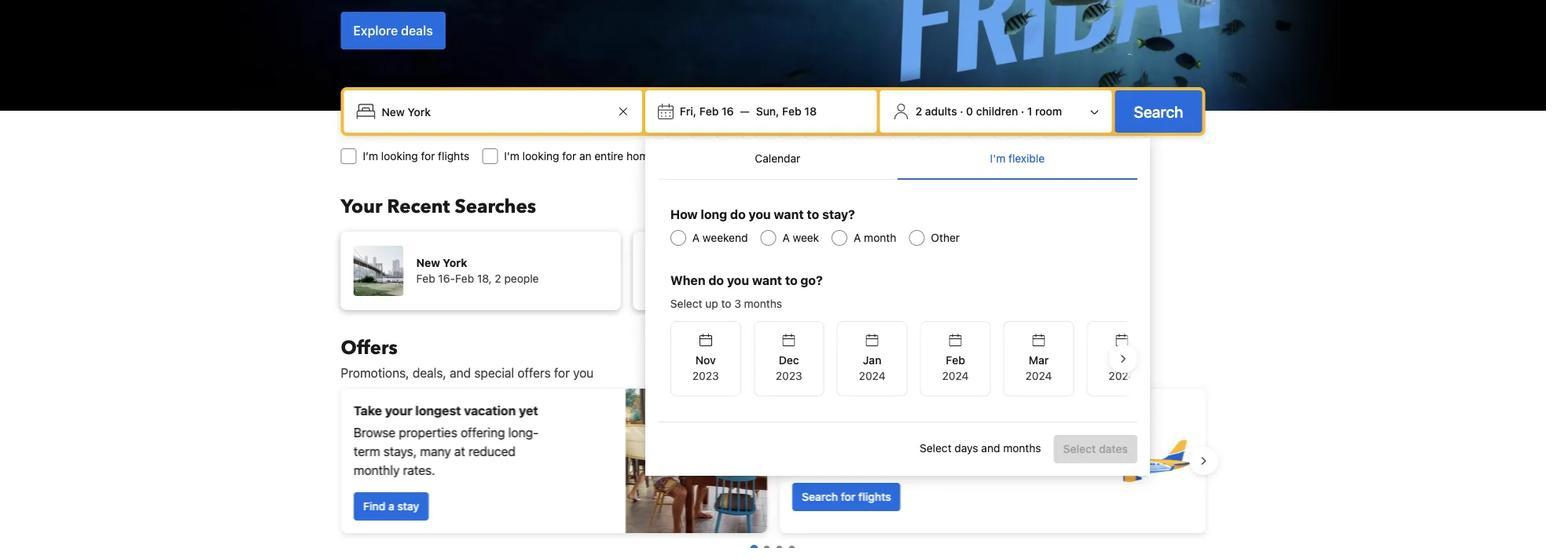 Task type: describe. For each thing, give the bounding box(es) containing it.
i'm flexible button
[[898, 138, 1138, 179]]

apartment
[[672, 150, 724, 163]]

i'm for i'm looking for an entire home or apartment
[[504, 150, 520, 163]]

for for flights
[[421, 150, 435, 163]]

sun, feb 18 button
[[750, 98, 823, 126]]

1 horizontal spatial jan
[[741, 272, 760, 285]]

i'm looking for an entire home or apartment
[[504, 150, 724, 163]]

calendar
[[755, 152, 801, 165]]

deals
[[401, 23, 433, 38]]

flights inside "fly away to your dream vacation get inspired – compare and book flights with flexibility"
[[985, 435, 1020, 450]]

your inside take your longest vacation yet browse properties offering long- term stays, many at reduced monthly rates.
[[385, 404, 412, 419]]

calendar button
[[658, 138, 898, 179]]

explore deals link
[[341, 12, 446, 50]]

for for work
[[824, 150, 838, 163]]

stay
[[397, 500, 419, 513]]

18
[[805, 105, 817, 118]]

traveling
[[777, 150, 821, 163]]

browse
[[353, 426, 395, 441]]

search button
[[1115, 90, 1203, 133]]

1 · from the left
[[960, 105, 964, 118]]

week
[[793, 232, 819, 245]]

new york feb 16-feb 18, 2 people
[[416, 257, 539, 285]]

–
[[865, 435, 872, 450]]

how long do you want to stay?
[[671, 207, 855, 222]]

explore deals
[[353, 23, 433, 38]]

for for an
[[562, 150, 576, 163]]

or
[[658, 150, 669, 163]]

many
[[420, 445, 451, 460]]

mar
[[1029, 354, 1049, 367]]

i'm
[[363, 150, 378, 163]]

dec
[[779, 354, 799, 367]]

search for search for flights
[[802, 491, 838, 504]]

select days and months
[[920, 442, 1042, 455]]

jan 5-jan 6, 2 people link
[[633, 232, 913, 311]]

fri, feb 16 — sun, feb 18
[[680, 105, 817, 118]]

flights inside search for flights 'link'
[[858, 491, 891, 504]]

a for a weekend
[[693, 232, 700, 245]]

take your longest vacation yet browse properties offering long- term stays, many at reduced monthly rates.
[[353, 404, 538, 478]]

days
[[955, 442, 979, 455]]

properties
[[399, 426, 457, 441]]

i'm traveling for work
[[759, 150, 865, 163]]

get
[[792, 435, 813, 450]]

a for a month
[[854, 232, 861, 245]]

month
[[864, 232, 897, 245]]

york
[[443, 257, 468, 270]]

3
[[735, 298, 741, 311]]

yet
[[519, 404, 538, 419]]

term
[[353, 445, 380, 460]]

Where are you going? field
[[375, 98, 614, 126]]

how
[[671, 207, 698, 222]]

region containing nov 2023
[[658, 315, 1158, 403]]

flexibility
[[792, 454, 842, 469]]

recent
[[387, 194, 450, 220]]

fly
[[792, 413, 810, 428]]

jan 5-jan 6, 2 people
[[709, 272, 819, 285]]

search for search
[[1134, 102, 1184, 121]]

to left the 3 in the bottom of the page
[[721, 298, 732, 311]]

2 adults · 0 children · 1 room
[[916, 105, 1062, 118]]

you inside 'offers promotions, deals, and special offers for you'
[[573, 366, 594, 381]]

book
[[953, 435, 981, 450]]

1
[[1028, 105, 1033, 118]]

fly away to your dream vacation image
[[1083, 407, 1193, 517]]

1 horizontal spatial 2
[[775, 272, 782, 285]]

go?
[[801, 273, 823, 288]]

2023 for dec
[[776, 370, 803, 383]]

select dates button
[[1054, 436, 1138, 464]]

offers promotions, deals, and special offers for you
[[341, 335, 594, 381]]

looking for i'm
[[523, 150, 559, 163]]

take
[[353, 404, 382, 419]]

offering
[[460, 426, 505, 441]]

children
[[976, 105, 1018, 118]]

stay?
[[823, 207, 855, 222]]

—
[[740, 105, 750, 118]]

at
[[454, 445, 465, 460]]

work
[[841, 150, 865, 163]]

a month
[[854, 232, 897, 245]]

feb 2024
[[942, 354, 969, 383]]

apr 2024
[[1109, 354, 1136, 383]]

0 horizontal spatial flights
[[438, 150, 470, 163]]

when do you want to go?
[[671, 273, 823, 288]]

0 vertical spatial you
[[749, 207, 771, 222]]

16
[[722, 105, 734, 118]]

2 inside the new york feb 16-feb 18, 2 people
[[495, 272, 501, 285]]

0 vertical spatial want
[[774, 207, 804, 222]]

room
[[1036, 105, 1062, 118]]

6,
[[763, 272, 772, 285]]

fri,
[[680, 105, 697, 118]]

entire
[[595, 150, 624, 163]]

and inside "fly away to your dream vacation get inspired – compare and book flights with flexibility"
[[928, 435, 950, 450]]

dec 2023
[[776, 354, 803, 383]]

people inside the new york feb 16-feb 18, 2 people
[[504, 272, 539, 285]]

looking for i'm
[[381, 150, 418, 163]]

2024 for apr
[[1109, 370, 1136, 383]]

a for a week
[[783, 232, 790, 245]]

vacation inside "fly away to your dream vacation get inspired – compare and book flights with flexibility"
[[935, 413, 987, 428]]

i'm flexible
[[990, 152, 1045, 165]]



Task type: vqa. For each thing, say whether or not it's contained in the screenshot.
vacation within the Take your longest vacation yet Browse properties offering long- term stays, many at reduced monthly rates.
yes



Task type: locate. For each thing, give the bounding box(es) containing it.
flights left with
[[985, 435, 1020, 450]]

adults
[[925, 105, 957, 118]]

1 vertical spatial do
[[709, 273, 724, 288]]

your up –
[[863, 413, 891, 428]]

region containing take your longest vacation yet
[[328, 383, 1218, 540]]

find
[[363, 500, 385, 513]]

a
[[693, 232, 700, 245], [783, 232, 790, 245], [854, 232, 861, 245]]

2 horizontal spatial i'm
[[990, 152, 1006, 165]]

i'm inside i'm flexible "button"
[[990, 152, 1006, 165]]

4 2024 from the left
[[1109, 370, 1136, 383]]

a weekend
[[693, 232, 748, 245]]

do right long on the top left of the page
[[730, 207, 746, 222]]

2 · from the left
[[1021, 105, 1025, 118]]

1 vertical spatial you
[[727, 273, 749, 288]]

1 horizontal spatial and
[[928, 435, 950, 450]]

2 right 18,
[[495, 272, 501, 285]]

select for select days and months
[[920, 442, 952, 455]]

find a stay link
[[353, 493, 428, 521]]

your recent searches
[[341, 194, 536, 220]]

i'm
[[504, 150, 520, 163], [759, 150, 774, 163], [990, 152, 1006, 165]]

a
[[388, 500, 394, 513]]

1 vertical spatial months
[[1003, 442, 1042, 455]]

0 horizontal spatial your
[[385, 404, 412, 419]]

fri, feb 16 button
[[674, 98, 740, 126]]

i'm down where are you going? field
[[504, 150, 520, 163]]

18,
[[477, 272, 492, 285]]

i'm for i'm traveling for work
[[759, 150, 774, 163]]

vacation up the offering
[[464, 404, 516, 419]]

0 horizontal spatial 2
[[495, 272, 501, 285]]

an
[[579, 150, 592, 163]]

2 looking from the left
[[523, 150, 559, 163]]

2 inside 'button'
[[916, 105, 922, 118]]

0 vertical spatial months
[[744, 298, 782, 311]]

flights
[[438, 150, 470, 163], [985, 435, 1020, 450], [858, 491, 891, 504]]

long
[[701, 207, 727, 222]]

to left go?
[[785, 273, 798, 288]]

feb
[[700, 105, 719, 118], [782, 105, 802, 118], [416, 272, 435, 285], [455, 272, 474, 285], [946, 354, 965, 367]]

· left 1
[[1021, 105, 1025, 118]]

0 horizontal spatial ·
[[960, 105, 964, 118]]

2 horizontal spatial flights
[[985, 435, 1020, 450]]

looking right i'm
[[381, 150, 418, 163]]

and right deals,
[[450, 366, 471, 381]]

mar 2024
[[1026, 354, 1052, 383]]

2023 down nov
[[693, 370, 719, 383]]

2 horizontal spatial jan
[[863, 354, 882, 367]]

and left book
[[928, 435, 950, 450]]

searches
[[455, 194, 536, 220]]

jan inside jan 2024
[[863, 354, 882, 367]]

0 vertical spatial search
[[1134, 102, 1184, 121]]

select for select up to 3 months
[[671, 298, 703, 311]]

2 vertical spatial flights
[[858, 491, 891, 504]]

longest
[[415, 404, 461, 419]]

to up week
[[807, 207, 820, 222]]

promotions,
[[341, 366, 409, 381]]

for inside 'offers promotions, deals, and special offers for you'
[[554, 366, 570, 381]]

select left dates
[[1064, 443, 1096, 456]]

a left month
[[854, 232, 861, 245]]

search inside button
[[1134, 102, 1184, 121]]

weekend
[[703, 232, 748, 245]]

0
[[967, 105, 974, 118]]

1 horizontal spatial vacation
[[935, 413, 987, 428]]

0 horizontal spatial search
[[802, 491, 838, 504]]

2023
[[693, 370, 719, 383], [776, 370, 803, 383]]

2 2024 from the left
[[942, 370, 969, 383]]

months
[[744, 298, 782, 311], [1003, 442, 1042, 455]]

a left week
[[783, 232, 790, 245]]

for right the offers
[[554, 366, 570, 381]]

deals,
[[413, 366, 447, 381]]

1 horizontal spatial a
[[783, 232, 790, 245]]

· left 0
[[960, 105, 964, 118]]

people right 18,
[[504, 272, 539, 285]]

stays,
[[383, 445, 417, 460]]

for up recent
[[421, 150, 435, 163]]

flexible
[[1009, 152, 1045, 165]]

fly away to your dream vacation get inspired – compare and book flights with flexibility
[[792, 413, 1047, 469]]

2 horizontal spatial 2
[[916, 105, 922, 118]]

0 horizontal spatial do
[[709, 273, 724, 288]]

sun,
[[756, 105, 780, 118]]

flights down –
[[858, 491, 891, 504]]

2 right 6,
[[775, 272, 782, 285]]

3 a from the left
[[854, 232, 861, 245]]

rates.
[[403, 464, 435, 478]]

1 vertical spatial search
[[802, 491, 838, 504]]

for
[[421, 150, 435, 163], [562, 150, 576, 163], [824, 150, 838, 163], [554, 366, 570, 381], [841, 491, 855, 504]]

progress bar
[[751, 546, 795, 549]]

2023 for nov
[[693, 370, 719, 383]]

you right the offers
[[573, 366, 594, 381]]

16-
[[438, 272, 455, 285]]

i'm for i'm flexible
[[990, 152, 1006, 165]]

when
[[671, 273, 706, 288]]

0 horizontal spatial people
[[504, 272, 539, 285]]

a week
[[783, 232, 819, 245]]

home
[[627, 150, 655, 163]]

flights up your recent searches
[[438, 150, 470, 163]]

take your longest vacation yet image
[[625, 389, 767, 534]]

2024
[[859, 370, 886, 383], [942, 370, 969, 383], [1026, 370, 1052, 383], [1109, 370, 1136, 383]]

i'm left traveling
[[759, 150, 774, 163]]

do left 5-
[[709, 273, 724, 288]]

2 2023 from the left
[[776, 370, 803, 383]]

2 horizontal spatial a
[[854, 232, 861, 245]]

feb inside feb 2024
[[946, 354, 965, 367]]

select down when
[[671, 298, 703, 311]]

0 horizontal spatial select
[[671, 298, 703, 311]]

jan 2024
[[859, 354, 886, 383]]

2 horizontal spatial select
[[1064, 443, 1096, 456]]

2024 down mar
[[1026, 370, 1052, 383]]

2 left adults on the top of the page
[[916, 105, 922, 118]]

3 2024 from the left
[[1026, 370, 1052, 383]]

1 horizontal spatial i'm
[[759, 150, 774, 163]]

looking left an
[[523, 150, 559, 163]]

2 horizontal spatial and
[[982, 442, 1001, 455]]

to right away
[[848, 413, 860, 428]]

0 horizontal spatial months
[[744, 298, 782, 311]]

jan for jan 5-jan 6, 2 people
[[709, 272, 727, 285]]

0 horizontal spatial jan
[[709, 272, 727, 285]]

1 horizontal spatial do
[[730, 207, 746, 222]]

1 a from the left
[[693, 232, 700, 245]]

dates
[[1099, 443, 1128, 456]]

1 horizontal spatial search
[[1134, 102, 1184, 121]]

search for flights
[[802, 491, 891, 504]]

for left work
[[824, 150, 838, 163]]

0 horizontal spatial i'm
[[504, 150, 520, 163]]

compare
[[875, 435, 925, 450]]

your inside "fly away to your dream vacation get inspired – compare and book flights with flexibility"
[[863, 413, 891, 428]]

vacation
[[464, 404, 516, 419], [935, 413, 987, 428]]

2 a from the left
[[783, 232, 790, 245]]

5-
[[730, 272, 741, 285]]

nov 2023
[[693, 354, 719, 383]]

for down flexibility
[[841, 491, 855, 504]]

want
[[774, 207, 804, 222], [752, 273, 782, 288]]

vacation inside take your longest vacation yet browse properties offering long- term stays, many at reduced monthly rates.
[[464, 404, 516, 419]]

2024 up –
[[859, 370, 886, 383]]

you up the 3 in the bottom of the page
[[727, 273, 749, 288]]

2 adults · 0 children · 1 room button
[[887, 97, 1106, 127]]

want right 5-
[[752, 273, 782, 288]]

new
[[416, 257, 440, 270]]

search inside 'link'
[[802, 491, 838, 504]]

1 horizontal spatial select
[[920, 442, 952, 455]]

offers
[[518, 366, 551, 381]]

2 vertical spatial you
[[573, 366, 594, 381]]

special
[[474, 366, 514, 381]]

1 horizontal spatial people
[[785, 272, 819, 285]]

select dates
[[1064, 443, 1128, 456]]

region
[[658, 315, 1158, 403], [328, 383, 1218, 540]]

1 horizontal spatial months
[[1003, 442, 1042, 455]]

2024 for mar
[[1026, 370, 1052, 383]]

months right book
[[1003, 442, 1042, 455]]

for left an
[[562, 150, 576, 163]]

1 horizontal spatial ·
[[1021, 105, 1025, 118]]

apr
[[1113, 354, 1132, 367]]

select for select dates
[[1064, 443, 1096, 456]]

search for flights link
[[792, 484, 900, 512]]

you
[[749, 207, 771, 222], [727, 273, 749, 288], [573, 366, 594, 381]]

1 people from the left
[[504, 272, 539, 285]]

1 2024 from the left
[[859, 370, 886, 383]]

long-
[[508, 426, 538, 441]]

1 2023 from the left
[[693, 370, 719, 383]]

reduced
[[468, 445, 515, 460]]

jan for jan 2024
[[863, 354, 882, 367]]

2024 down apr
[[1109, 370, 1136, 383]]

0 horizontal spatial and
[[450, 366, 471, 381]]

1 horizontal spatial flights
[[858, 491, 891, 504]]

away
[[813, 413, 845, 428]]

and right 'days'
[[982, 442, 1001, 455]]

your
[[385, 404, 412, 419], [863, 413, 891, 428]]

tab list
[[658, 138, 1138, 181]]

inspired
[[816, 435, 861, 450]]

dream
[[893, 413, 932, 428]]

months down jan 5-jan 6, 2 people
[[744, 298, 782, 311]]

select inside button
[[1064, 443, 1096, 456]]

your right take
[[385, 404, 412, 419]]

select left 'days'
[[920, 442, 952, 455]]

other
[[931, 232, 960, 245]]

you right long on the top left of the page
[[749, 207, 771, 222]]

·
[[960, 105, 964, 118], [1021, 105, 1025, 118]]

want up 'a week'
[[774, 207, 804, 222]]

tab list containing calendar
[[658, 138, 1138, 181]]

1 horizontal spatial your
[[863, 413, 891, 428]]

2024 for jan
[[859, 370, 886, 383]]

explore
[[353, 23, 398, 38]]

0 vertical spatial do
[[730, 207, 746, 222]]

monthly
[[353, 464, 399, 478]]

i'm looking for flights
[[363, 150, 470, 163]]

offers
[[341, 335, 398, 361]]

1 horizontal spatial looking
[[523, 150, 559, 163]]

a down how
[[693, 232, 700, 245]]

2024 up book
[[942, 370, 969, 383]]

people right 6,
[[785, 272, 819, 285]]

1 vertical spatial want
[[752, 273, 782, 288]]

2023 down dec
[[776, 370, 803, 383]]

to inside "fly away to your dream vacation get inspired – compare and book flights with flexibility"
[[848, 413, 860, 428]]

0 horizontal spatial 2023
[[693, 370, 719, 383]]

vacation up book
[[935, 413, 987, 428]]

2024 for feb
[[942, 370, 969, 383]]

2 people from the left
[[785, 272, 819, 285]]

your
[[341, 194, 383, 220]]

i'm left flexible at the top right of page
[[990, 152, 1006, 165]]

select up to 3 months
[[671, 298, 782, 311]]

and inside 'offers promotions, deals, and special offers for you'
[[450, 366, 471, 381]]

0 horizontal spatial a
[[693, 232, 700, 245]]

do
[[730, 207, 746, 222], [709, 273, 724, 288]]

0 vertical spatial flights
[[438, 150, 470, 163]]

0 horizontal spatial looking
[[381, 150, 418, 163]]

for inside 'link'
[[841, 491, 855, 504]]

up
[[706, 298, 718, 311]]

1 horizontal spatial 2023
[[776, 370, 803, 383]]

1 vertical spatial flights
[[985, 435, 1020, 450]]

search
[[1134, 102, 1184, 121], [802, 491, 838, 504]]

1 looking from the left
[[381, 150, 418, 163]]

0 horizontal spatial vacation
[[464, 404, 516, 419]]



